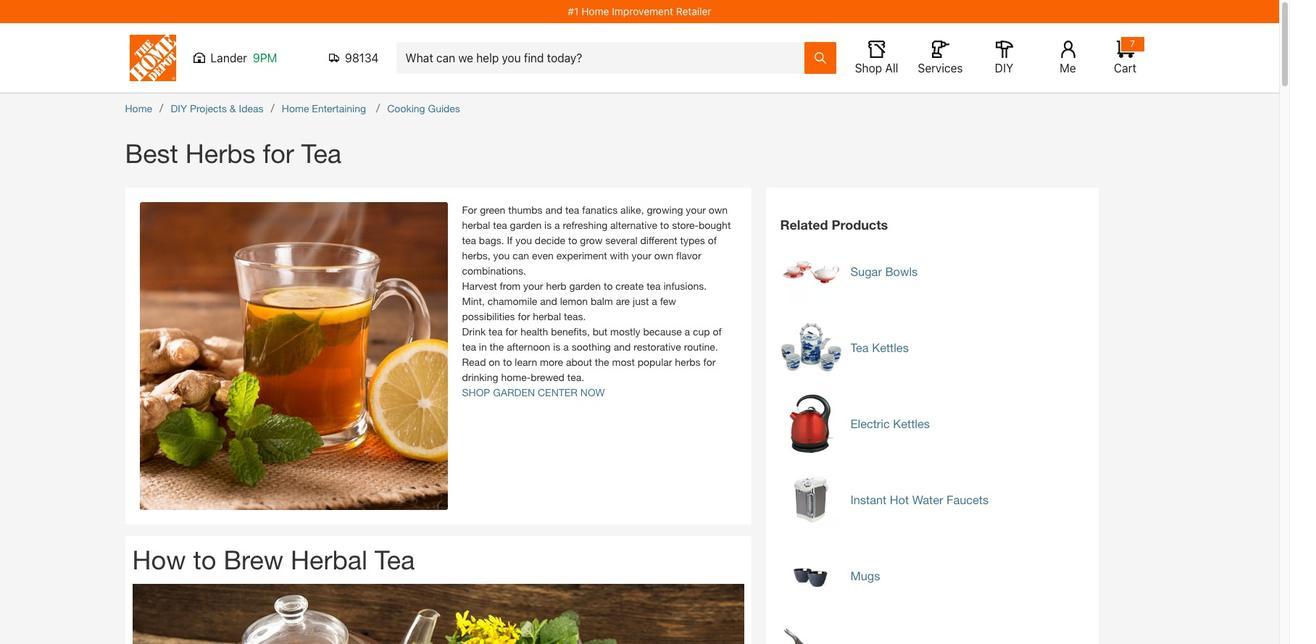 Task type: vqa. For each thing, say whether or not it's contained in the screenshot.
the top easier
no



Task type: describe. For each thing, give the bounding box(es) containing it.
to right on
[[503, 356, 512, 368]]

create
[[616, 280, 644, 292]]

mostly
[[611, 326, 641, 338]]

grow
[[580, 234, 603, 247]]

home for home link
[[125, 102, 152, 115]]

shop
[[855, 62, 883, 75]]

0 vertical spatial garden
[[510, 219, 542, 231]]

0 vertical spatial your
[[686, 204, 706, 216]]

What can we help you find today? search field
[[406, 43, 804, 73]]

best
[[125, 138, 178, 169]]

learn
[[515, 356, 538, 368]]

types
[[681, 234, 705, 247]]

teas.
[[564, 310, 586, 323]]

bowls
[[886, 265, 918, 278]]

me button
[[1045, 41, 1092, 75]]

electric kettles image
[[781, 393, 842, 455]]

98134
[[345, 51, 379, 65]]

electric kettles
[[851, 417, 930, 431]]

routine.
[[684, 341, 718, 353]]

home-
[[501, 371, 531, 384]]

tea kettles link
[[851, 340, 909, 355]]

are
[[616, 295, 630, 307]]

to right how
[[193, 545, 216, 576]]

sugar bowls
[[851, 265, 918, 278]]

lander
[[211, 51, 247, 65]]

growing
[[647, 204, 683, 216]]

retailer
[[676, 5, 712, 17]]

because
[[644, 326, 682, 338]]

for down "routine."
[[704, 356, 716, 368]]

bags.
[[479, 234, 504, 247]]

store-
[[672, 219, 699, 231]]

electric
[[851, 417, 890, 431]]

now
[[581, 387, 605, 399]]

sugar bowls image
[[781, 241, 842, 302]]

tea down 'possibilities'
[[489, 326, 503, 338]]

several
[[606, 234, 638, 247]]

me
[[1060, 62, 1077, 75]]

fanatics
[[582, 204, 618, 216]]

#1
[[568, 5, 579, 17]]

instant hot water faucets
[[851, 493, 989, 507]]

on
[[489, 356, 500, 368]]

mugs image
[[781, 545, 842, 607]]

7
[[1131, 38, 1136, 49]]

guides
[[428, 102, 460, 115]]

just
[[633, 295, 649, 307]]

instant hot water faucets link
[[851, 492, 989, 508]]

a pitcher and cup of tea with herbs image
[[132, 584, 744, 645]]

home entertaining
[[282, 102, 369, 115]]

shop garden center now link
[[462, 387, 605, 399]]

a cup of tea with mint, ginger and lemon image
[[140, 202, 448, 511]]

bought
[[699, 219, 731, 231]]

lemon
[[560, 295, 588, 307]]

harvest
[[462, 280, 497, 292]]

2 vertical spatial tea
[[375, 545, 415, 576]]

more
[[540, 356, 563, 368]]

read
[[462, 356, 486, 368]]

1 vertical spatial of
[[713, 326, 722, 338]]

best herbs for tea
[[125, 138, 342, 169]]

projects
[[190, 102, 227, 115]]

soothing
[[572, 341, 611, 353]]

a up "decide"
[[555, 219, 560, 231]]

faucets
[[947, 493, 989, 507]]

to up the "balm"
[[604, 280, 613, 292]]

9pm
[[253, 51, 277, 65]]

garden hand tools image
[[781, 621, 842, 645]]

garden
[[493, 387, 535, 399]]

can
[[513, 249, 529, 262]]

from
[[500, 280, 521, 292]]

brewed
[[531, 371, 565, 384]]

1 horizontal spatial you
[[516, 234, 532, 247]]

a left cup at the right of page
[[685, 326, 690, 338]]

&
[[230, 102, 236, 115]]

products
[[832, 217, 888, 233]]

combinations.
[[462, 265, 526, 277]]

alike,
[[621, 204, 644, 216]]

ideas
[[239, 102, 264, 115]]

electric kettles link
[[851, 416, 930, 431]]

most
[[612, 356, 635, 368]]

0 vertical spatial the
[[490, 341, 504, 353]]

if
[[507, 234, 513, 247]]

health
[[521, 326, 548, 338]]

brew
[[224, 545, 284, 576]]

to down growing
[[660, 219, 670, 231]]

lander 9pm
[[211, 51, 277, 65]]

experiment
[[557, 249, 607, 262]]

cart
[[1115, 62, 1137, 75]]

tea up just in the top of the page
[[647, 280, 661, 292]]

diy for diy
[[996, 62, 1014, 75]]

decide
[[535, 234, 566, 247]]

related products
[[781, 217, 888, 233]]

tea up 'herbs,'
[[462, 234, 476, 247]]



Task type: locate. For each thing, give the bounding box(es) containing it.
cooking guides
[[387, 102, 460, 115]]

instant
[[851, 493, 887, 507]]

1 horizontal spatial is
[[553, 341, 561, 353]]

kettles for tea kettles
[[873, 341, 909, 355]]

the right in
[[490, 341, 504, 353]]

services
[[918, 62, 963, 75]]

1 vertical spatial tea
[[851, 341, 869, 355]]

kettles
[[873, 341, 909, 355], [894, 417, 930, 431]]

for up the health
[[518, 310, 530, 323]]

hot
[[890, 493, 909, 507]]

and down herb
[[540, 295, 557, 307]]

1 vertical spatial the
[[595, 356, 610, 368]]

1 vertical spatial kettles
[[894, 417, 930, 431]]

about
[[566, 356, 592, 368]]

1 vertical spatial is
[[553, 341, 561, 353]]

tea right herbal
[[375, 545, 415, 576]]

center
[[538, 387, 578, 399]]

a right just in the top of the page
[[652, 295, 658, 307]]

mint,
[[462, 295, 485, 307]]

refreshing
[[563, 219, 608, 231]]

but
[[593, 326, 608, 338]]

1 horizontal spatial your
[[632, 249, 652, 262]]

is
[[545, 219, 552, 231], [553, 341, 561, 353]]

home left entertaining
[[282, 102, 309, 115]]

with
[[610, 249, 629, 262]]

diy projects & ideas link
[[171, 102, 264, 115]]

1 horizontal spatial home
[[282, 102, 309, 115]]

all
[[886, 62, 899, 75]]

98134 button
[[329, 51, 379, 65]]

0 vertical spatial kettles
[[873, 341, 909, 355]]

1 vertical spatial diy
[[171, 102, 187, 115]]

tea up refreshing
[[566, 204, 580, 216]]

0 vertical spatial of
[[708, 234, 717, 247]]

chamomile
[[488, 295, 538, 307]]

1 vertical spatial your
[[632, 249, 652, 262]]

0 horizontal spatial your
[[524, 280, 544, 292]]

mugs link
[[851, 569, 881, 584]]

0 horizontal spatial home
[[125, 102, 152, 115]]

few
[[660, 295, 677, 307]]

you up the combinations.
[[494, 249, 510, 262]]

0 vertical spatial is
[[545, 219, 552, 231]]

1 vertical spatial you
[[494, 249, 510, 262]]

tea inside tea kettles "link"
[[851, 341, 869, 355]]

sugar
[[851, 265, 882, 278]]

0 horizontal spatial own
[[655, 249, 674, 262]]

kettles for electric kettles
[[894, 417, 930, 431]]

herbs
[[186, 138, 256, 169]]

0 horizontal spatial is
[[545, 219, 552, 231]]

in
[[479, 341, 487, 353]]

you right if at the left of the page
[[516, 234, 532, 247]]

1 vertical spatial and
[[540, 295, 557, 307]]

1 horizontal spatial garden
[[570, 280, 601, 292]]

diy left projects
[[171, 102, 187, 115]]

alternative
[[611, 219, 658, 231]]

home up best
[[125, 102, 152, 115]]

2 horizontal spatial your
[[686, 204, 706, 216]]

diy
[[996, 62, 1014, 75], [171, 102, 187, 115]]

water
[[913, 493, 944, 507]]

tea left in
[[462, 341, 476, 353]]

0 vertical spatial diy
[[996, 62, 1014, 75]]

shop all button
[[854, 41, 900, 75]]

diy button
[[982, 41, 1028, 75]]

possibilities
[[462, 310, 515, 323]]

diy right services
[[996, 62, 1014, 75]]

2 horizontal spatial home
[[582, 5, 609, 17]]

tea
[[302, 138, 342, 169], [851, 341, 869, 355], [375, 545, 415, 576]]

1 horizontal spatial diy
[[996, 62, 1014, 75]]

1 vertical spatial herbal
[[533, 310, 561, 323]]

herbal
[[291, 545, 368, 576]]

2 vertical spatial and
[[614, 341, 631, 353]]

0 horizontal spatial garden
[[510, 219, 542, 231]]

entertaining
[[312, 102, 366, 115]]

to up experiment
[[569, 234, 578, 247]]

for left the health
[[506, 326, 518, 338]]

own up bought
[[709, 204, 728, 216]]

1 horizontal spatial own
[[709, 204, 728, 216]]

your left herb
[[524, 280, 544, 292]]

cart 7
[[1115, 38, 1137, 75]]

own
[[709, 204, 728, 216], [655, 249, 674, 262]]

1 horizontal spatial the
[[595, 356, 610, 368]]

cup
[[693, 326, 710, 338]]

how to brew herbal tea
[[132, 545, 415, 576]]

improvement
[[612, 5, 674, 17]]

a down benefits,
[[564, 341, 569, 353]]

cooking
[[387, 102, 425, 115]]

tea down green on the left of page
[[493, 219, 507, 231]]

of down bought
[[708, 234, 717, 247]]

cooking guides link
[[387, 102, 460, 115]]

is up "decide"
[[545, 219, 552, 231]]

1 horizontal spatial tea
[[375, 545, 415, 576]]

0 horizontal spatial diy
[[171, 102, 187, 115]]

tea.
[[568, 371, 585, 384]]

kettles inside "link"
[[873, 341, 909, 355]]

0 vertical spatial own
[[709, 204, 728, 216]]

herbs,
[[462, 249, 491, 262]]

2 horizontal spatial tea
[[851, 341, 869, 355]]

is up more
[[553, 341, 561, 353]]

tea kettles image
[[781, 317, 842, 379]]

for down ideas
[[263, 138, 294, 169]]

0 horizontal spatial you
[[494, 249, 510, 262]]

diy for diy projects & ideas
[[171, 102, 187, 115]]

herbal up the health
[[533, 310, 561, 323]]

home
[[582, 5, 609, 17], [125, 102, 152, 115], [282, 102, 309, 115]]

own down the different
[[655, 249, 674, 262]]

diy inside button
[[996, 62, 1014, 75]]

tea down home entertaining link
[[302, 138, 342, 169]]

0 vertical spatial tea
[[302, 138, 342, 169]]

home for home entertaining
[[282, 102, 309, 115]]

popular
[[638, 356, 673, 368]]

the down soothing
[[595, 356, 610, 368]]

tea
[[566, 204, 580, 216], [493, 219, 507, 231], [462, 234, 476, 247], [647, 280, 661, 292], [489, 326, 503, 338], [462, 341, 476, 353]]

for
[[462, 204, 477, 216]]

a
[[555, 219, 560, 231], [652, 295, 658, 307], [685, 326, 690, 338], [564, 341, 569, 353]]

1 vertical spatial own
[[655, 249, 674, 262]]

you
[[516, 234, 532, 247], [494, 249, 510, 262]]

benefits,
[[551, 326, 590, 338]]

0 horizontal spatial tea
[[302, 138, 342, 169]]

garden up lemon
[[570, 280, 601, 292]]

garden
[[510, 219, 542, 231], [570, 280, 601, 292]]

services button
[[918, 41, 964, 75]]

2 vertical spatial your
[[524, 280, 544, 292]]

0 vertical spatial herbal
[[462, 219, 491, 231]]

different
[[641, 234, 678, 247]]

and up most
[[614, 341, 631, 353]]

shop all
[[855, 62, 899, 75]]

even
[[532, 249, 554, 262]]

herbal
[[462, 219, 491, 231], [533, 310, 561, 323]]

the home depot logo image
[[129, 35, 176, 81]]

and right thumbs
[[546, 204, 563, 216]]

of right cup at the right of page
[[713, 326, 722, 338]]

0 horizontal spatial the
[[490, 341, 504, 353]]

sugar bowls link
[[851, 264, 918, 279]]

green
[[480, 204, 506, 216]]

related
[[781, 217, 829, 233]]

for green thumbs and tea fanatics alike, growing your own herbal tea garden is a refreshing alternative to store-bought tea bags. if you decide to grow several different types of herbs, you can even experiment with your own flavor combinations. harvest from your herb garden to create tea infusions. mint, chamomile and lemon balm are just a few possibilities for herbal teas. drink tea for health benefits, but mostly because a cup of tea in the afternoon is a soothing and restorative routine. read on to learn more about the most popular herbs for drinking home-brewed tea. shop garden center now
[[462, 204, 731, 399]]

tea right the 'tea kettles' image
[[851, 341, 869, 355]]

for
[[263, 138, 294, 169], [518, 310, 530, 323], [506, 326, 518, 338], [704, 356, 716, 368]]

herbs
[[675, 356, 701, 368]]

restorative
[[634, 341, 682, 353]]

1 horizontal spatial herbal
[[533, 310, 561, 323]]

home link
[[125, 102, 152, 115]]

to
[[660, 219, 670, 231], [569, 234, 578, 247], [604, 280, 613, 292], [503, 356, 512, 368], [193, 545, 216, 576]]

home right #1
[[582, 5, 609, 17]]

drink
[[462, 326, 486, 338]]

afternoon
[[507, 341, 551, 353]]

your up store-
[[686, 204, 706, 216]]

0 vertical spatial and
[[546, 204, 563, 216]]

garden down thumbs
[[510, 219, 542, 231]]

1 vertical spatial garden
[[570, 280, 601, 292]]

shop
[[462, 387, 491, 399]]

thumbs
[[509, 204, 543, 216]]

0 horizontal spatial herbal
[[462, 219, 491, 231]]

your
[[686, 204, 706, 216], [632, 249, 652, 262], [524, 280, 544, 292]]

balm
[[591, 295, 613, 307]]

your right with on the left of the page
[[632, 249, 652, 262]]

0 vertical spatial you
[[516, 234, 532, 247]]

flavor
[[677, 249, 702, 262]]

instant hot water faucets image
[[781, 469, 842, 531]]

herbal down for
[[462, 219, 491, 231]]

tea kettles
[[851, 341, 909, 355]]



